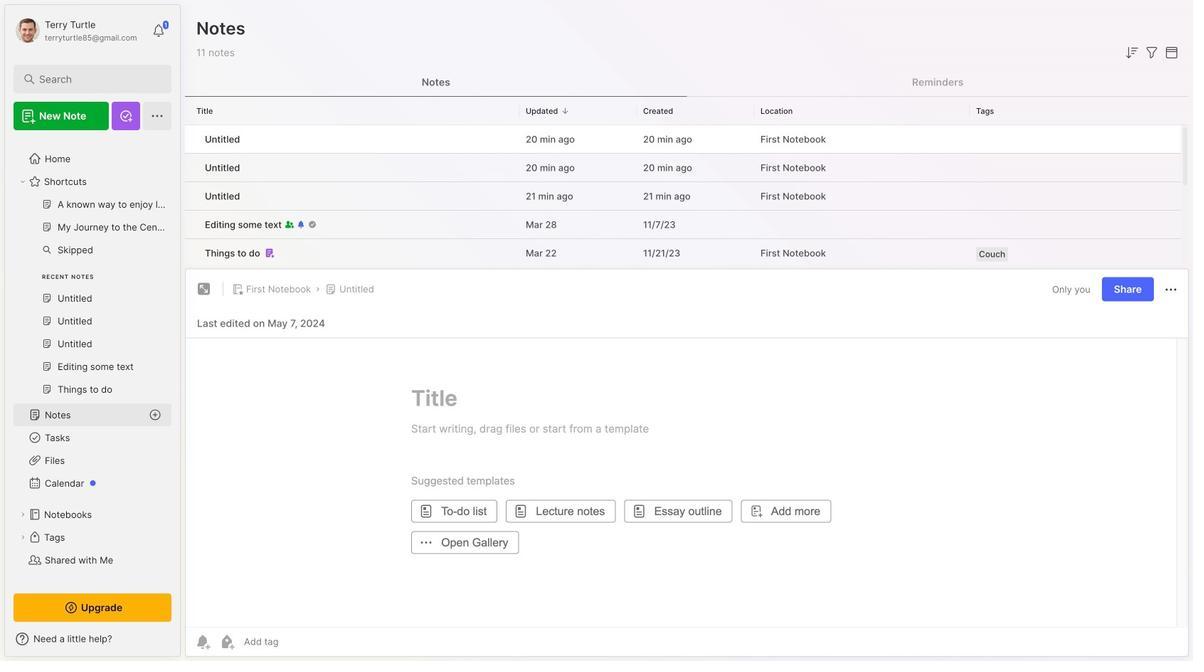 Task type: vqa. For each thing, say whether or not it's contained in the screenshot.
notebook,
no



Task type: locate. For each thing, give the bounding box(es) containing it.
None search field
[[39, 70, 153, 88]]

Account field
[[14, 16, 137, 45]]

add tag image
[[219, 634, 236, 651]]

tab list
[[185, 68, 1190, 97]]

5 cell from the top
[[185, 239, 196, 267]]

click to collapse image
[[180, 635, 190, 652]]

row group
[[185, 125, 1182, 439]]

3 cell from the top
[[185, 182, 196, 210]]

add a reminder image
[[194, 634, 211, 651]]

tree
[[5, 139, 180, 603]]

cell
[[185, 125, 196, 153], [185, 154, 196, 182], [185, 182, 196, 210], [185, 211, 196, 238], [185, 239, 196, 267]]

Search text field
[[39, 73, 153, 86]]

none search field inside the main element
[[39, 70, 153, 88]]

note window element
[[185, 269, 1190, 661]]

group
[[14, 193, 172, 409]]

group inside the main element
[[14, 193, 172, 409]]

expand note image
[[196, 281, 213, 298]]

Sort options field
[[1124, 44, 1141, 61]]

add filters image
[[1144, 44, 1161, 61]]

4 cell from the top
[[185, 211, 196, 238]]

main element
[[0, 0, 185, 661]]



Task type: describe. For each thing, give the bounding box(es) containing it.
2 cell from the top
[[185, 154, 196, 182]]

Add filters field
[[1144, 44, 1161, 61]]

expand notebooks image
[[19, 510, 27, 519]]

Note Editor text field
[[186, 338, 1189, 627]]

WHAT'S NEW field
[[5, 628, 180, 651]]

1 cell from the top
[[185, 125, 196, 153]]

View options field
[[1161, 44, 1181, 61]]

Add tag field
[[243, 636, 350, 648]]

expand tags image
[[19, 533, 27, 542]]

tree inside the main element
[[5, 139, 180, 603]]



